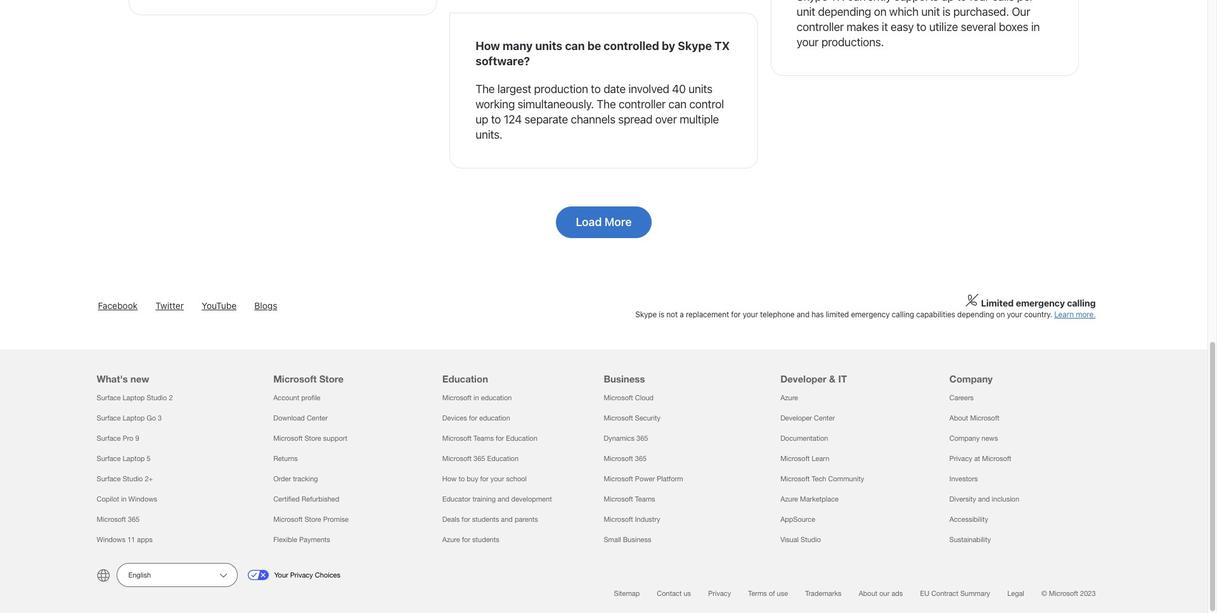 Task type: locate. For each thing, give the bounding box(es) containing it.
1 horizontal spatial on
[[997, 310, 1005, 320]]

and right diversity
[[979, 496, 990, 504]]

production
[[534, 82, 588, 96]]

school
[[506, 476, 527, 483]]

currently
[[848, 0, 892, 3]]

units right many
[[536, 39, 563, 53]]

2 horizontal spatial studio
[[801, 537, 821, 544]]

2 company from the top
[[950, 435, 980, 443]]

0 vertical spatial students
[[472, 516, 499, 524]]

0 horizontal spatial about
[[859, 590, 878, 598]]

payments
[[299, 537, 330, 544]]

company up careers 'link' at bottom
[[950, 374, 993, 385]]

per
[[1018, 0, 1034, 3]]

up inside skype tx currently supports up to four calls per unit depending on which unit is purchased. our controller makes it easy to utilize several boxes in your productions.
[[942, 0, 954, 3]]

up up units.
[[476, 113, 489, 126]]

1 vertical spatial learn
[[812, 455, 830, 463]]

can inside the largest production to date involved 40 units working simultaneously. the controller can control up to 124 separate channels spread over multiple units.
[[669, 98, 687, 111]]

microsoft store
[[273, 374, 344, 385]]

0 vertical spatial store
[[319, 374, 344, 385]]

youtube
[[202, 301, 237, 311]]

©
[[1042, 590, 1048, 598]]

3 laptop from the top
[[123, 455, 145, 463]]

developer inside heading
[[781, 374, 827, 385]]

0 horizontal spatial learn
[[812, 455, 830, 463]]

educator training and development
[[443, 496, 552, 504]]

devices for education
[[443, 415, 510, 422]]

footer resource links element
[[36, 350, 1172, 550]]

units
[[536, 39, 563, 53], [689, 82, 713, 96]]

1 horizontal spatial skype
[[678, 39, 712, 53]]

store
[[319, 374, 344, 385], [305, 435, 321, 443], [305, 516, 321, 524]]

2 vertical spatial laptop
[[123, 455, 145, 463]]

1 horizontal spatial the
[[597, 98, 616, 111]]

azure down deals
[[443, 537, 460, 544]]

controller inside skype tx currently supports up to four calls per unit depending on which unit is purchased. our controller makes it easy to utilize several boxes in your productions.
[[797, 20, 844, 34]]

how many units can be controlled by skype tx software? element
[[450, 13, 758, 169]]

microsoft up microsoft industry link
[[604, 496, 633, 504]]

about left our
[[859, 590, 878, 598]]

can inside how many units can be controlled by skype tx software?
[[565, 39, 585, 53]]

privacy inside footer resource links element
[[950, 455, 973, 463]]

0 vertical spatial microsoft 365
[[604, 455, 647, 463]]

students for deals
[[472, 516, 499, 524]]

microsoft for microsoft store support 'link'
[[273, 435, 303, 443]]

students down the training in the bottom of the page
[[472, 516, 499, 524]]

1 vertical spatial azure
[[781, 496, 798, 504]]

english
[[128, 572, 151, 580]]

0 vertical spatial up
[[942, 0, 954, 3]]

0 vertical spatial privacy
[[950, 455, 973, 463]]

to left buy on the left of page
[[459, 476, 465, 483]]

windows
[[128, 496, 157, 504], [97, 537, 126, 544]]

small business link
[[604, 537, 652, 544]]

up inside the largest production to date involved 40 units working simultaneously. the controller can control up to 124 separate channels spread over multiple units.
[[476, 113, 489, 126]]

store up payments
[[305, 516, 321, 524]]

education inside education heading
[[443, 374, 488, 385]]

privacy right your
[[290, 572, 313, 580]]

depending up makes
[[818, 5, 872, 18]]

download
[[273, 415, 305, 422]]

microsoft for microsoft teams for education link
[[443, 435, 472, 443]]

2 vertical spatial skype
[[636, 310, 657, 320]]

replacement
[[686, 310, 729, 320]]

0 vertical spatial about
[[950, 415, 969, 422]]

1 vertical spatial microsoft 365
[[97, 516, 140, 524]]

0 vertical spatial on
[[874, 5, 887, 18]]

about microsoft link
[[950, 415, 1000, 422]]

emergency up the country. on the right bottom of the page
[[1016, 298, 1065, 309]]

in up "devices for education"
[[474, 394, 479, 402]]

main content
[[0, 0, 1208, 264]]

tx inside skype tx currently supports up to four calls per unit depending on which unit is purchased. our controller makes it easy to utilize several boxes in your productions.
[[831, 0, 845, 3]]

1 horizontal spatial unit
[[922, 5, 940, 18]]

0 vertical spatial controller
[[797, 20, 844, 34]]

the
[[476, 82, 495, 96], [597, 98, 616, 111]]

1 developer from the top
[[781, 374, 827, 385]]

our
[[1012, 5, 1031, 18]]

microsoft for the microsoft store heading
[[273, 374, 317, 385]]

skype left not
[[636, 310, 657, 320]]

0 horizontal spatial microsoft 365
[[97, 516, 140, 524]]

about our ads
[[859, 590, 903, 598]]

0 vertical spatial education
[[481, 394, 512, 402]]

microsoft up small on the bottom of the page
[[604, 516, 633, 524]]

studio left 2+
[[123, 476, 143, 483]]

microsoft 365 link down the dynamics 365 link
[[604, 455, 647, 463]]

1 vertical spatial business
[[623, 537, 652, 544]]

0 horizontal spatial windows
[[97, 537, 126, 544]]

2 surface from the top
[[97, 415, 121, 422]]

spread
[[618, 113, 653, 126]]

microsoft cloud
[[604, 394, 654, 402]]

surface up 'surface pro 9' link
[[97, 415, 121, 422]]

1 vertical spatial tx
[[715, 39, 730, 53]]

about inside footer resource links element
[[950, 415, 969, 422]]

1 vertical spatial is
[[659, 310, 665, 320]]

four
[[970, 0, 990, 3]]

2 vertical spatial store
[[305, 516, 321, 524]]

1 horizontal spatial in
[[474, 394, 479, 402]]

3 surface from the top
[[97, 435, 121, 443]]

how to buy for your school
[[443, 476, 527, 483]]

can left be
[[565, 39, 585, 53]]

twitter
[[156, 301, 184, 311]]

5
[[147, 455, 151, 463]]

about for about our ads
[[859, 590, 878, 598]]

0 vertical spatial how
[[476, 39, 500, 53]]

1 vertical spatial store
[[305, 435, 321, 443]]

the down date
[[597, 98, 616, 111]]

your down limited
[[1007, 310, 1023, 320]]

azure
[[781, 394, 798, 402], [781, 496, 798, 504], [443, 537, 460, 544]]

1 horizontal spatial learn
[[1055, 310, 1074, 320]]

unit
[[797, 5, 816, 18], [922, 5, 940, 18]]

privacy for "privacy" link
[[709, 590, 731, 598]]

0 vertical spatial can
[[565, 39, 585, 53]]

2 horizontal spatial privacy
[[950, 455, 973, 463]]

teams down power in the bottom right of the page
[[635, 496, 655, 504]]

education for microsoft in education
[[481, 394, 512, 402]]

education up microsoft in education link
[[443, 374, 488, 385]]

1 laptop from the top
[[123, 394, 145, 402]]

laptop down the 'new'
[[123, 394, 145, 402]]

1 horizontal spatial emergency
[[1016, 298, 1065, 309]]

at
[[975, 455, 981, 463]]

store for microsoft store support
[[305, 435, 321, 443]]

365 up 11
[[128, 516, 140, 524]]

can down the 40
[[669, 98, 687, 111]]

store up profile
[[319, 374, 344, 385]]

simultaneously.
[[518, 98, 594, 111]]

laptop left the 5 on the left
[[123, 455, 145, 463]]

legal link
[[1008, 590, 1025, 598]]

0 horizontal spatial center
[[307, 415, 328, 422]]

surface laptop studio 2
[[97, 394, 173, 402]]

to right easy
[[917, 20, 927, 34]]

investors
[[950, 476, 978, 483]]

productions.
[[822, 35, 884, 49]]

learn up tech
[[812, 455, 830, 463]]

developer down azure link
[[781, 415, 812, 422]]

studio left 2
[[147, 394, 167, 402]]

1 vertical spatial up
[[476, 113, 489, 126]]

over
[[656, 113, 677, 126]]

education up microsoft teams for education link
[[480, 415, 510, 422]]

how inside footer resource links element
[[443, 476, 457, 483]]

microsoft up devices
[[443, 394, 472, 402]]

teams
[[474, 435, 494, 443], [635, 496, 655, 504]]

is inside skype tx currently supports up to four calls per unit depending on which unit is purchased. our controller makes it easy to utilize several boxes in your productions.
[[943, 5, 951, 18]]

0 vertical spatial developer
[[781, 374, 827, 385]]

1 horizontal spatial center
[[814, 415, 835, 422]]

1 horizontal spatial up
[[942, 0, 954, 3]]

microsoft cloud link
[[604, 394, 654, 402]]

0 vertical spatial company
[[950, 374, 993, 385]]

microsoft for microsoft power platform link
[[604, 476, 633, 483]]

depending down limited
[[958, 310, 995, 320]]

returns link
[[273, 455, 298, 463]]

in right boxes
[[1032, 20, 1040, 34]]

0 horizontal spatial is
[[659, 310, 665, 320]]

microsoft down microsoft learn
[[781, 476, 810, 483]]

microsoft for microsoft in education link
[[443, 394, 472, 402]]

azure up developer center link
[[781, 394, 798, 402]]

on down currently
[[874, 5, 887, 18]]

diversity and inclusion
[[950, 496, 1020, 504]]

1 horizontal spatial privacy
[[709, 590, 731, 598]]

studio right visual
[[801, 537, 821, 544]]

educator
[[443, 496, 471, 504]]

1 vertical spatial microsoft 365 link
[[97, 516, 140, 524]]

small
[[604, 537, 621, 544]]

what's
[[97, 374, 128, 385]]

microsoft down dynamics on the bottom of the page
[[604, 455, 633, 463]]

1 horizontal spatial is
[[943, 5, 951, 18]]

center for microsoft
[[307, 415, 328, 422]]

1 vertical spatial students
[[473, 537, 500, 544]]

calling
[[1068, 298, 1096, 309], [892, 310, 915, 320]]

more.
[[1076, 310, 1096, 320]]

business down microsoft industry
[[623, 537, 652, 544]]

store inside heading
[[319, 374, 344, 385]]

privacy right us
[[709, 590, 731, 598]]

for down "deals for students and parents" link
[[462, 537, 471, 544]]

1 vertical spatial teams
[[635, 496, 655, 504]]

students for azure
[[473, 537, 500, 544]]

0 vertical spatial in
[[1032, 20, 1040, 34]]

buy
[[467, 476, 478, 483]]

1 horizontal spatial teams
[[635, 496, 655, 504]]

2 center from the left
[[814, 415, 835, 422]]

to left four
[[957, 0, 967, 3]]

1 horizontal spatial about
[[950, 415, 969, 422]]

microsoft 365 down the dynamics 365 link
[[604, 455, 647, 463]]

teams up microsoft 365 education
[[474, 435, 494, 443]]

developer up azure link
[[781, 374, 827, 385]]

youtube link
[[202, 301, 237, 311]]

1 vertical spatial in
[[474, 394, 479, 402]]

careers
[[950, 394, 974, 402]]

skype inside how many units can be controlled by skype tx software?
[[678, 39, 712, 53]]

account profile link
[[273, 394, 321, 402]]

1 center from the left
[[307, 415, 328, 422]]

microsoft store promise
[[273, 516, 349, 524]]

microsoft up account profile
[[273, 374, 317, 385]]

1 company from the top
[[950, 374, 993, 385]]

company
[[950, 374, 993, 385], [950, 435, 980, 443]]

several
[[961, 20, 997, 34]]

1 horizontal spatial studio
[[147, 394, 167, 402]]

2 vertical spatial in
[[121, 496, 127, 504]]

1 vertical spatial controller
[[619, 98, 666, 111]]

0 vertical spatial skype
[[797, 0, 828, 3]]

laptop for studio
[[123, 394, 145, 402]]

0 horizontal spatial up
[[476, 113, 489, 126]]

how up software?
[[476, 39, 500, 53]]

azure up appsource
[[781, 496, 798, 504]]

microsoft up buy on the left of page
[[443, 455, 472, 463]]

0 horizontal spatial studio
[[123, 476, 143, 483]]

1 horizontal spatial how
[[476, 39, 500, 53]]

1 horizontal spatial units
[[689, 82, 713, 96]]

0 horizontal spatial privacy
[[290, 572, 313, 580]]

your inside skype tx currently supports up to four calls per unit depending on which unit is purchased. our controller makes it easy to utilize several boxes in your productions.
[[797, 35, 819, 49]]

education
[[443, 374, 488, 385], [506, 435, 538, 443], [487, 455, 519, 463]]

microsoft for microsoft cloud "link"
[[604, 394, 633, 402]]

developer for developer center
[[781, 415, 812, 422]]

1 vertical spatial units
[[689, 82, 713, 96]]

laptop left go
[[123, 415, 145, 422]]

1 horizontal spatial calling
[[1068, 298, 1096, 309]]

emergency right limited at the bottom of the page
[[851, 310, 890, 320]]

microsoft 365 link up the windows 11 apps "link" on the left
[[97, 516, 140, 524]]

company down about microsoft 'link'
[[950, 435, 980, 443]]

about down the careers
[[950, 415, 969, 422]]

and left has
[[797, 310, 810, 320]]

up up utilize
[[942, 0, 954, 3]]

2 developer from the top
[[781, 415, 812, 422]]

0 horizontal spatial the
[[476, 82, 495, 96]]

center for developer
[[814, 415, 835, 422]]

the up "working"
[[476, 82, 495, 96]]

is up utilize
[[943, 5, 951, 18]]

1 horizontal spatial can
[[669, 98, 687, 111]]

1 horizontal spatial microsoft 365 link
[[604, 455, 647, 463]]

microsoft down download
[[273, 435, 303, 443]]

industry
[[635, 516, 661, 524]]

microsoft for microsoft 365 link to the bottom
[[97, 516, 126, 524]]

0 horizontal spatial controller
[[619, 98, 666, 111]]

microsoft for the microsoft security link
[[604, 415, 633, 422]]

windows left 11
[[97, 537, 126, 544]]

1 vertical spatial developer
[[781, 415, 812, 422]]

makes
[[847, 20, 879, 34]]

how up 'educator'
[[443, 476, 457, 483]]

company inside heading
[[950, 374, 993, 385]]

business up microsoft cloud "link"
[[604, 374, 645, 385]]

40
[[672, 82, 686, 96]]

is inside limited emergency calling skype is not a replacement for your telephone and has limited emergency calling capabilities depending on your country. learn more.
[[659, 310, 665, 320]]

is left not
[[659, 310, 665, 320]]

education up school
[[506, 435, 538, 443]]

depending
[[818, 5, 872, 18], [958, 310, 995, 320]]

11
[[127, 537, 135, 544]]

education down microsoft teams for education link
[[487, 455, 519, 463]]

microsoft right at
[[983, 455, 1012, 463]]

about our ads link
[[859, 590, 903, 598]]

microsoft store support link
[[273, 435, 347, 443]]

365 up microsoft power platform link
[[635, 455, 647, 463]]

facebook link
[[98, 301, 138, 311]]

1 horizontal spatial controller
[[797, 20, 844, 34]]

center down profile
[[307, 415, 328, 422]]

microsoft up dynamics on the bottom of the page
[[604, 415, 633, 422]]

students down deals for students and parents
[[473, 537, 500, 544]]

education for devices for education
[[480, 415, 510, 422]]

microsoft up the microsoft security
[[604, 394, 633, 402]]

2 vertical spatial azure
[[443, 537, 460, 544]]

0 horizontal spatial skype
[[636, 310, 657, 320]]

0 horizontal spatial how
[[443, 476, 457, 483]]

1 vertical spatial on
[[997, 310, 1005, 320]]

deals for students and parents link
[[443, 516, 538, 524]]

microsoft teams for education link
[[443, 435, 538, 443]]

2 laptop from the top
[[123, 415, 145, 422]]

learn left more.
[[1055, 310, 1074, 320]]

limited
[[982, 298, 1014, 309]]

0 horizontal spatial on
[[874, 5, 887, 18]]

company for company news
[[950, 435, 980, 443]]

controller up productions.
[[797, 20, 844, 34]]

0 horizontal spatial tx
[[715, 39, 730, 53]]

microsoft store support
[[273, 435, 347, 443]]

sustainability link
[[950, 537, 991, 544]]

0 horizontal spatial in
[[121, 496, 127, 504]]

limited
[[826, 310, 849, 320]]

1 vertical spatial education
[[480, 415, 510, 422]]

learn inside footer resource links element
[[812, 455, 830, 463]]

surface pro 9
[[97, 435, 139, 443]]

microsoft for microsoft learn link
[[781, 455, 810, 463]]

2 horizontal spatial skype
[[797, 0, 828, 3]]

dynamics 365
[[604, 435, 648, 443]]

your left school
[[491, 476, 504, 483]]

1 vertical spatial company
[[950, 435, 980, 443]]

tx right by on the right of the page
[[715, 39, 730, 53]]

calling up more.
[[1068, 298, 1096, 309]]

to down "working"
[[491, 113, 501, 126]]

2 vertical spatial privacy
[[709, 590, 731, 598]]

surface studio 2+
[[97, 476, 153, 483]]

0 horizontal spatial unit
[[797, 5, 816, 18]]

0 horizontal spatial depending
[[818, 5, 872, 18]]

business heading
[[604, 350, 766, 388]]

by
[[662, 39, 676, 53]]

1 vertical spatial education
[[506, 435, 538, 443]]

your privacy choices
[[274, 572, 341, 580]]

on inside skype tx currently supports up to four calls per unit depending on which unit is purchased. our controller makes it easy to utilize several boxes in your productions.
[[874, 5, 887, 18]]

1 surface from the top
[[97, 394, 121, 402]]

center up "documentation" link
[[814, 415, 835, 422]]

in right copilot
[[121, 496, 127, 504]]

microsoft 365
[[604, 455, 647, 463], [97, 516, 140, 524]]

units inside the largest production to date involved 40 units working simultaneously. the controller can control up to 124 separate channels spread over multiple units.
[[689, 82, 713, 96]]

2023
[[1081, 590, 1096, 598]]

1 vertical spatial windows
[[97, 537, 126, 544]]

microsoft industry
[[604, 516, 661, 524]]

0 horizontal spatial teams
[[474, 435, 494, 443]]

main content containing skype tx currently supports up to four calls per unit depending on which unit is purchased. our controller makes it easy to utilize several boxes in your productions.
[[0, 0, 1208, 264]]

1 vertical spatial laptop
[[123, 415, 145, 422]]

units up control
[[689, 82, 713, 96]]

0 vertical spatial laptop
[[123, 394, 145, 402]]

0 vertical spatial learn
[[1055, 310, 1074, 320]]

twitter link
[[156, 301, 184, 311]]

for right buy on the left of page
[[480, 476, 489, 483]]

which
[[890, 5, 919, 18]]

controller down involved
[[619, 98, 666, 111]]

0 vertical spatial studio
[[147, 394, 167, 402]]

1 horizontal spatial depending
[[958, 310, 995, 320]]

blogs
[[254, 301, 277, 311]]

microsoft down copilot
[[97, 516, 126, 524]]

channels
[[571, 113, 616, 126]]

microsoft inside heading
[[273, 374, 317, 385]]

about
[[950, 415, 969, 422], [859, 590, 878, 598]]

how inside how many units can be controlled by skype tx software?
[[476, 39, 500, 53]]

units inside how many units can be controlled by skype tx software?
[[536, 39, 563, 53]]

0 vertical spatial is
[[943, 5, 951, 18]]

1 vertical spatial calling
[[892, 310, 915, 320]]

azure link
[[781, 394, 798, 402]]

1 vertical spatial about
[[859, 590, 878, 598]]

surface left pro
[[97, 435, 121, 443]]

your left productions.
[[797, 35, 819, 49]]

microsoft down devices
[[443, 435, 472, 443]]

multiple
[[680, 113, 719, 126]]

microsoft up microsoft teams
[[604, 476, 633, 483]]

2 horizontal spatial in
[[1032, 20, 1040, 34]]

surface down what's
[[97, 394, 121, 402]]

microsoft teams
[[604, 496, 655, 504]]

0 vertical spatial microsoft 365 link
[[604, 455, 647, 463]]

5 surface from the top
[[97, 476, 121, 483]]

0 vertical spatial tx
[[831, 0, 845, 3]]

4 surface from the top
[[97, 455, 121, 463]]



Task type: describe. For each thing, give the bounding box(es) containing it.
depending inside limited emergency calling skype is not a replacement for your telephone and has limited emergency calling capabilities depending on your country. learn more.
[[958, 310, 995, 320]]

microsoft tech community
[[781, 476, 865, 483]]

1 vertical spatial the
[[597, 98, 616, 111]]

about for about microsoft
[[950, 415, 969, 422]]

in for copilot in windows
[[121, 496, 127, 504]]

visual studio link
[[781, 537, 821, 544]]

azure marketplace
[[781, 496, 839, 504]]

privacy inside 'link'
[[290, 572, 313, 580]]

controller inside the largest production to date involved 40 units working simultaneously. the controller can control up to 124 separate channels spread over multiple units.
[[619, 98, 666, 111]]

microsoft for microsoft store promise "link" on the bottom of the page
[[273, 516, 303, 524]]

learn more. link
[[1055, 310, 1096, 320]]

has
[[812, 310, 824, 320]]

terms of use link
[[749, 590, 788, 598]]

in inside skype tx currently supports up to four calls per unit depending on which unit is purchased. our controller makes it easy to utilize several boxes in your productions.
[[1032, 20, 1040, 34]]

more
[[605, 216, 632, 229]]

microsoft for microsoft 365 education link at the left of the page
[[443, 455, 472, 463]]

azure marketplace link
[[781, 496, 839, 504]]

telephone
[[760, 310, 795, 320]]

and right the training in the bottom of the page
[[498, 496, 510, 504]]

microsoft for rightmost microsoft 365 link
[[604, 455, 633, 463]]

ads
[[892, 590, 903, 598]]

and inside limited emergency calling skype is not a replacement for your telephone and has limited emergency calling capabilities depending on your country. learn more.
[[797, 310, 810, 320]]

surface laptop 5 link
[[97, 455, 151, 463]]

business inside heading
[[604, 374, 645, 385]]

security
[[635, 415, 661, 422]]

new
[[131, 374, 149, 385]]

azure for azure for students
[[443, 537, 460, 544]]

in for microsoft in education
[[474, 394, 479, 402]]

training
[[473, 496, 496, 504]]

and left parents
[[501, 516, 513, 524]]

privacy at microsoft
[[950, 455, 1012, 463]]

not
[[667, 310, 678, 320]]

3
[[158, 415, 162, 422]]

azure for students link
[[443, 537, 500, 544]]

contact us link
[[657, 590, 691, 598]]

tracking
[[293, 476, 318, 483]]

surface for surface laptop studio 2
[[97, 394, 121, 402]]

studio for surface studio 2+
[[123, 476, 143, 483]]

supports
[[895, 0, 939, 3]]

microsoft in education
[[443, 394, 512, 402]]

tx inside how many units can be controlled by skype tx software?
[[715, 39, 730, 53]]

for right devices
[[469, 415, 478, 422]]

developer for developer & it
[[781, 374, 827, 385]]

trademarks link
[[806, 590, 842, 598]]

company heading
[[950, 350, 1104, 388]]

date
[[604, 82, 626, 96]]

separate
[[525, 113, 568, 126]]

how for how to buy for your school
[[443, 476, 457, 483]]

microsoft tech community link
[[781, 476, 865, 483]]

appsource link
[[781, 516, 816, 524]]

california consumer privacy act (ccpa) opt-out icon image
[[247, 571, 274, 581]]

education heading
[[443, 350, 596, 388]]

limited emergency calling skype is not a replacement for your telephone and has limited emergency calling capabilities depending on your country. learn more.
[[636, 298, 1096, 320]]

microsoft learn
[[781, 455, 830, 463]]

community
[[829, 476, 865, 483]]

legal
[[1008, 590, 1025, 598]]

0 horizontal spatial calling
[[892, 310, 915, 320]]

devices for education link
[[443, 415, 510, 422]]

of
[[769, 590, 775, 598]]

surface laptop go 3
[[97, 415, 162, 422]]

privacy for privacy at microsoft
[[950, 455, 973, 463]]

pro
[[123, 435, 133, 443]]

dynamics
[[604, 435, 635, 443]]

skype inside limited emergency calling skype is not a replacement for your telephone and has limited emergency calling capabilities depending on your country. learn more.
[[636, 310, 657, 320]]

0 vertical spatial the
[[476, 82, 495, 96]]

developer & it heading
[[781, 350, 935, 388]]

1 horizontal spatial microsoft 365
[[604, 455, 647, 463]]

marketplace
[[800, 496, 839, 504]]

many
[[503, 39, 533, 53]]

microsoft security link
[[604, 415, 661, 422]]

trademarks
[[806, 590, 842, 598]]

how for how many units can be controlled by skype tx software?
[[476, 39, 500, 53]]

us
[[684, 590, 691, 598]]

it
[[839, 374, 847, 385]]

your left telephone
[[743, 310, 758, 320]]

microsoft up news
[[971, 415, 1000, 422]]

store for microsoft store
[[319, 374, 344, 385]]

2+
[[145, 476, 153, 483]]

microsoft for microsoft industry link
[[604, 516, 633, 524]]

diversity and inclusion link
[[950, 496, 1020, 504]]

0 vertical spatial windows
[[128, 496, 157, 504]]

depending inside skype tx currently supports up to four calls per unit depending on which unit is purchased. our controller makes it easy to utilize several boxes in your productions.
[[818, 5, 872, 18]]

account profile
[[273, 394, 321, 402]]

1 unit from the left
[[797, 5, 816, 18]]

for inside limited emergency calling skype is not a replacement for your telephone and has limited emergency calling capabilities depending on your country. learn more.
[[731, 310, 741, 320]]

developer center link
[[781, 415, 835, 422]]

documentation
[[781, 435, 828, 443]]

microsoft for microsoft tech community link
[[781, 476, 810, 483]]

microsoft security
[[604, 415, 661, 422]]

copilot in windows
[[97, 496, 157, 504]]

365 up how to buy for your school
[[474, 455, 485, 463]]

what's new heading
[[97, 350, 258, 388]]

software?
[[476, 55, 530, 68]]

2 vertical spatial education
[[487, 455, 519, 463]]

your inside footer resource links element
[[491, 476, 504, 483]]

teams for microsoft teams
[[635, 496, 655, 504]]

developer & it
[[781, 374, 847, 385]]

azure for azure marketplace
[[781, 496, 798, 504]]

devices
[[443, 415, 467, 422]]

skype inside skype tx currently supports up to four calls per unit depending on which unit is purchased. our controller makes it easy to utilize several boxes in your productions.
[[797, 0, 828, 3]]

studio for visual studio
[[801, 537, 821, 544]]

visual studio
[[781, 537, 821, 544]]

choices
[[315, 572, 341, 580]]

microsoft 365 education link
[[443, 455, 519, 463]]

dynamics 365 link
[[604, 435, 648, 443]]

your
[[274, 572, 288, 580]]

surface for surface studio 2+
[[97, 476, 121, 483]]

deals
[[443, 516, 460, 524]]

laptop for 5
[[123, 455, 145, 463]]

the largest production to date involved 40 units working simultaneously. the controller can control up to 124 separate channels spread over multiple units.
[[476, 82, 724, 141]]

company for company
[[950, 374, 993, 385]]

microsoft store heading
[[273, 350, 427, 388]]

order
[[273, 476, 291, 483]]

boxes
[[999, 20, 1029, 34]]

visual
[[781, 537, 799, 544]]

on inside limited emergency calling skype is not a replacement for your telephone and has limited emergency calling capabilities depending on your country. learn more.
[[997, 310, 1005, 320]]

units.
[[476, 128, 503, 141]]

0 horizontal spatial emergency
[[851, 310, 890, 320]]

surface for surface laptop 5
[[97, 455, 121, 463]]

azure for students
[[443, 537, 500, 544]]

microsoft industry link
[[604, 516, 661, 524]]

to inside footer resource links element
[[459, 476, 465, 483]]

microsoft right "©"
[[1049, 590, 1079, 598]]

a
[[680, 310, 684, 320]]

laptop for go
[[123, 415, 145, 422]]

surface for surface laptop go 3
[[97, 415, 121, 422]]

download center
[[273, 415, 328, 422]]

store for microsoft store promise
[[305, 516, 321, 524]]

returns
[[273, 455, 298, 463]]

0 vertical spatial emergency
[[1016, 298, 1065, 309]]

for right deals
[[462, 516, 470, 524]]

cloud
[[635, 394, 654, 402]]

load more button
[[556, 207, 652, 238]]

2 unit from the left
[[922, 5, 940, 18]]

support
[[323, 435, 347, 443]]

country.
[[1025, 310, 1053, 320]]

to left date
[[591, 82, 601, 96]]

surface for surface pro 9
[[97, 435, 121, 443]]

windows 11 apps
[[97, 537, 153, 544]]

account
[[273, 394, 299, 402]]

learn inside limited emergency calling skype is not a replacement for your telephone and has limited emergency calling capabilities depending on your country. learn more.
[[1055, 310, 1074, 320]]

platform
[[657, 476, 684, 483]]

microsoft in education link
[[443, 394, 512, 402]]

for up microsoft 365 education
[[496, 435, 504, 443]]

deals for students and parents
[[443, 516, 538, 524]]

appsource
[[781, 516, 816, 524]]

flexible payments
[[273, 537, 330, 544]]

microsoft for "microsoft teams" link
[[604, 496, 633, 504]]

working
[[476, 98, 515, 111]]

easy
[[891, 20, 914, 34]]

documentation link
[[781, 435, 828, 443]]

365 down security
[[637, 435, 648, 443]]

azure for azure link
[[781, 394, 798, 402]]

teams for microsoft teams for education
[[474, 435, 494, 443]]

purchased.
[[954, 5, 1010, 18]]



Task type: vqa. For each thing, say whether or not it's contained in the screenshot.


